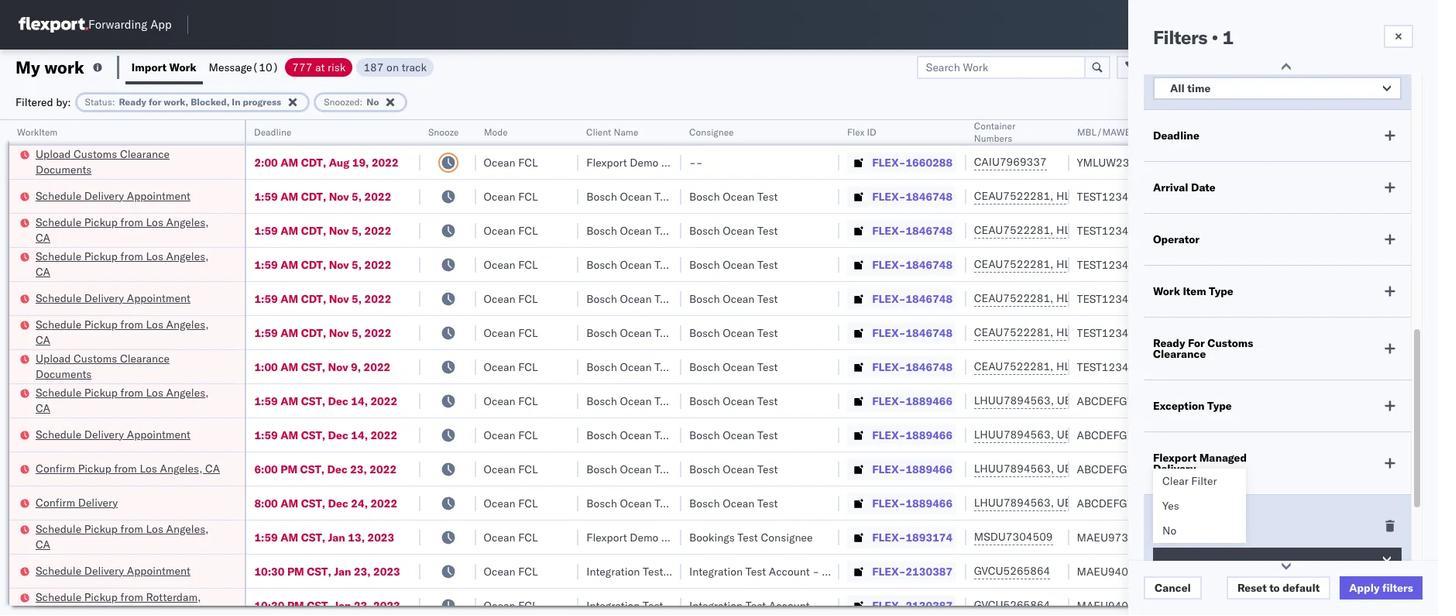 Task type: locate. For each thing, give the bounding box(es) containing it.
0 vertical spatial pm
[[281, 462, 298, 476]]

0 vertical spatial upload customs clearance documents link
[[36, 146, 225, 177]]

0 horizontal spatial import
[[132, 60, 167, 74]]

flex- for confirm delivery link
[[873, 496, 906, 510]]

: for status
[[112, 96, 115, 107]]

dec up 8:00 am cst, dec 24, 2022
[[327, 462, 348, 476]]

my work
[[15, 56, 84, 78]]

managed
[[1200, 451, 1248, 465]]

1 schedule pickup from los angeles, ca from the top
[[36, 215, 209, 244]]

deadline inside deadline button
[[254, 126, 292, 138]]

1 am from the top
[[281, 155, 298, 169]]

1:59 am cdt, nov 5, 2022
[[254, 189, 392, 203], [254, 224, 392, 237], [254, 258, 392, 272], [254, 292, 392, 306], [254, 326, 392, 340]]

ceau7522281, for 1st the schedule pickup from los angeles, ca button
[[974, 223, 1054, 237]]

schedule delivery appointment for first schedule delivery appointment link from the bottom of the page
[[36, 564, 191, 578]]

1:59 for 2nd schedule delivery appointment link
[[254, 292, 278, 306]]

1 schedule pickup from los angeles, ca link from the top
[[36, 214, 225, 245]]

7 fcl from the top
[[518, 360, 538, 374]]

2 schedule delivery appointment from the top
[[36, 291, 191, 305]]

no down yes
[[1163, 524, 1177, 538]]

work up status : ready for work, blocked, in progress
[[169, 60, 196, 74]]

1:59 for fourth schedule pickup from los angeles, ca link from the top of the page
[[254, 394, 278, 408]]

angeles, for fourth schedule pickup from los angeles, ca link from the top of the page
[[166, 385, 209, 399]]

flex-1889466
[[873, 394, 953, 408], [873, 428, 953, 442], [873, 462, 953, 476], [873, 496, 953, 510]]

ocean fcl
[[484, 155, 538, 169], [484, 189, 538, 203], [484, 224, 538, 237], [484, 258, 538, 272], [484, 292, 538, 306], [484, 326, 538, 340], [484, 360, 538, 374], [484, 394, 538, 408], [484, 428, 538, 442], [484, 462, 538, 476], [484, 496, 538, 510], [484, 530, 538, 544], [484, 564, 538, 578], [484, 599, 538, 612]]

1 2130387 from the top
[[906, 564, 953, 578]]

dec up 6:00 pm cst, dec 23, 2022 at the left of the page
[[328, 428, 349, 442]]

schedule inside schedule pickup from rotterdam, netherlands
[[36, 590, 81, 604]]

test
[[655, 189, 675, 203], [758, 189, 778, 203], [655, 224, 675, 237], [758, 224, 778, 237], [655, 258, 675, 272], [758, 258, 778, 272], [655, 292, 675, 306], [758, 292, 778, 306], [655, 326, 675, 340], [758, 326, 778, 340], [655, 360, 675, 374], [758, 360, 778, 374], [655, 394, 675, 408], [758, 394, 778, 408], [655, 428, 675, 442], [758, 428, 778, 442], [655, 462, 675, 476], [758, 462, 778, 476], [655, 496, 675, 510], [758, 496, 778, 510], [738, 530, 758, 544], [746, 564, 766, 578], [1359, 564, 1379, 578], [746, 599, 766, 612]]

time
[[1188, 81, 1211, 95]]

uetu5238478 for confirm pickup from los angeles, ca
[[1057, 462, 1133, 476]]

pickup for 2nd the schedule pickup from los angeles, ca button from the bottom of the page
[[84, 385, 118, 399]]

lhuu7894563, uetu5238478 for confirm delivery
[[974, 496, 1133, 510]]

hlxu8034992 up operator
[[1139, 189, 1215, 203]]

2 14, from the top
[[351, 428, 368, 442]]

1 maeu9408431 from the top
[[1077, 564, 1156, 578]]

ca for fifth schedule pickup from los angeles, ca link from the bottom
[[36, 230, 50, 244]]

10:30 for schedule delivery appointment
[[254, 564, 285, 578]]

flex-2130387 for schedule pickup from rotterdam, netherlands
[[873, 599, 953, 612]]

message
[[209, 60, 252, 74]]

lhuu7894563, uetu5238478
[[974, 394, 1133, 408], [974, 428, 1133, 442], [974, 462, 1133, 476], [974, 496, 1133, 510]]

0 horizontal spatial :
[[112, 96, 115, 107]]

1 karl from the top
[[822, 564, 842, 578]]

0 vertical spatial account
[[769, 564, 810, 578]]

demo left bookings
[[630, 530, 659, 544]]

4 ceau7522281, from the top
[[974, 291, 1054, 305]]

deadline down all at the right
[[1154, 129, 1200, 143]]

flex- for confirm pickup from los angeles, ca link
[[873, 462, 906, 476]]

1 horizontal spatial deadline
[[1154, 129, 1200, 143]]

1 vertical spatial no
[[1163, 524, 1177, 538]]

9 flex- from the top
[[873, 428, 906, 442]]

1 upload customs clearance documents link from the top
[[36, 146, 225, 177]]

flex- for fourth schedule pickup from los angeles, ca link from the top of the page
[[873, 394, 906, 408]]

workitem
[[17, 126, 58, 138]]

type right item
[[1210, 284, 1234, 298]]

confirm for confirm pickup from los angeles, ca
[[36, 461, 75, 475]]

documents for 2:00
[[36, 162, 92, 176]]

7 am from the top
[[281, 360, 298, 374]]

4 resize handle column header from the left
[[560, 120, 579, 615]]

aug
[[329, 155, 350, 169]]

1 vertical spatial 2023
[[374, 564, 400, 578]]

1 vertical spatial lagerfeld
[[845, 599, 891, 612]]

1 lhuu7894563, uetu5238478 from the top
[[974, 394, 1133, 408]]

maeu9408431 for schedule pickup from rotterdam, netherlands
[[1077, 599, 1156, 612]]

1 horizontal spatial :
[[360, 96, 363, 107]]

upload customs clearance documents for 1:00 am cst, nov 9, 2022
[[36, 351, 170, 381]]

5 1846748 from the top
[[906, 326, 953, 340]]

14, down the 9,
[[351, 394, 368, 408]]

gvcu5265864 for schedule pickup from rotterdam, netherlands
[[974, 598, 1051, 612]]

5 schedule from the top
[[36, 317, 81, 331]]

hlxu8034992
[[1139, 189, 1215, 203], [1139, 223, 1215, 237], [1139, 257, 1215, 271], [1139, 291, 1215, 305], [1139, 325, 1215, 339], [1139, 359, 1215, 373]]

4 schedule delivery appointment from the top
[[36, 564, 191, 578]]

4 test123456 from the top
[[1077, 292, 1143, 306]]

1 vertical spatial integration
[[690, 599, 743, 612]]

1 vertical spatial confirm
[[36, 495, 75, 509]]

confirm delivery
[[36, 495, 118, 509]]

schedule pickup from los angeles, ca
[[36, 215, 209, 244], [36, 249, 209, 279], [36, 317, 209, 347], [36, 385, 209, 415], [36, 522, 209, 551]]

import up for
[[132, 60, 167, 74]]

2 integration from the top
[[690, 599, 743, 612]]

14, up 6:00 pm cst, dec 23, 2022 at the left of the page
[[351, 428, 368, 442]]

1 1889466 from the top
[[906, 394, 953, 408]]

type right exception
[[1208, 399, 1232, 413]]

hlxu8034992 down arrival
[[1139, 223, 1215, 237]]

gvcu5265864
[[974, 564, 1051, 578], [974, 598, 1051, 612]]

numbers for container numbers
[[974, 132, 1013, 144]]

6 cdt, from the top
[[301, 326, 326, 340]]

list box
[[1154, 469, 1247, 543]]

0 horizontal spatial deadline
[[254, 126, 292, 138]]

dec down 1:00 am cst, nov 9, 2022
[[328, 394, 349, 408]]

flexport demo consignee for -
[[587, 155, 714, 169]]

1 vertical spatial flex-2130387
[[873, 599, 953, 612]]

2 5, from the top
[[352, 224, 362, 237]]

10 schedule from the top
[[36, 590, 81, 604]]

0 vertical spatial 14,
[[351, 394, 368, 408]]

1 vertical spatial upload customs clearance documents link
[[36, 351, 225, 382]]

at
[[315, 60, 325, 74]]

am for 3rd schedule pickup from los angeles, ca link from the bottom
[[281, 326, 298, 340]]

2 uetu5238478 from the top
[[1057, 428, 1133, 442]]

from inside schedule pickup from rotterdam, netherlands
[[121, 590, 143, 604]]

3 abcdefg78456546 from the top
[[1077, 462, 1182, 476]]

flex-
[[873, 155, 906, 169], [873, 189, 906, 203], [873, 224, 906, 237], [873, 258, 906, 272], [873, 292, 906, 306], [873, 326, 906, 340], [873, 360, 906, 374], [873, 394, 906, 408], [873, 428, 906, 442], [873, 462, 906, 476], [873, 496, 906, 510], [873, 530, 906, 544], [873, 564, 906, 578], [873, 599, 906, 612]]

3 schedule pickup from los angeles, ca button from the top
[[36, 316, 225, 349]]

1 horizontal spatial ready
[[1154, 336, 1186, 350]]

flexport demo consignee
[[587, 155, 714, 169], [587, 530, 714, 544]]

upload for 2:00 am cdt, aug 19, 2022
[[36, 147, 71, 161]]

pm
[[281, 462, 298, 476], [287, 564, 304, 578], [287, 599, 304, 612]]

1 1:59 am cst, dec 14, 2022 from the top
[[254, 394, 398, 408]]

am
[[281, 155, 298, 169], [281, 189, 298, 203], [281, 224, 298, 237], [281, 258, 298, 272], [281, 292, 298, 306], [281, 326, 298, 340], [281, 360, 298, 374], [281, 394, 298, 408], [281, 428, 298, 442], [281, 496, 298, 510], [281, 530, 298, 544]]

4 hlxu6269489, from the top
[[1057, 291, 1136, 305]]

14 ocean fcl from the top
[[484, 599, 538, 612]]

0 vertical spatial 1:59 am cst, dec 14, 2022
[[254, 394, 398, 408]]

import
[[132, 60, 167, 74], [1200, 514, 1235, 528]]

0 vertical spatial jan
[[328, 530, 345, 544]]

3 schedule pickup from los angeles, ca link from the top
[[36, 316, 225, 347]]

resize handle column header
[[227, 120, 245, 615], [402, 120, 421, 615], [458, 120, 476, 615], [560, 120, 579, 615], [663, 120, 682, 615], [822, 120, 840, 615], [948, 120, 967, 615], [1051, 120, 1070, 615], [1249, 120, 1267, 615], [1352, 120, 1370, 615], [1399, 120, 1418, 615]]

maeu9408431 down cancel
[[1077, 599, 1156, 612]]

demo for -
[[630, 155, 659, 169]]

flexport managed delivery
[[1154, 451, 1248, 476]]

2 vertical spatial 23,
[[354, 599, 371, 612]]

0 vertical spatial upload customs clearance documents button
[[36, 146, 225, 179]]

msdu7304509
[[974, 530, 1053, 544]]

dec left 24,
[[328, 496, 349, 510]]

am for upload customs clearance documents link associated with 1:00 am cst, nov 9, 2022
[[281, 360, 298, 374]]

maeu9408431 for schedule delivery appointment
[[1077, 564, 1156, 578]]

file exception button
[[1150, 55, 1256, 79], [1150, 55, 1256, 79]]

flex-1889466 for confirm delivery
[[873, 496, 953, 510]]

1 upload from the top
[[36, 147, 71, 161]]

11 am from the top
[[281, 530, 298, 544]]

6 1:59 from the top
[[254, 394, 278, 408]]

1 vertical spatial upload
[[36, 351, 71, 365]]

2 ceau7522281, hlxu6269489, hlxu8034992 from the top
[[974, 223, 1215, 237]]

0 vertical spatial work
[[169, 60, 196, 74]]

integration test account - karl lagerfeld
[[690, 564, 891, 578], [690, 599, 891, 612]]

flex id button
[[840, 123, 951, 139]]

0 horizontal spatial no
[[367, 96, 379, 107]]

jan for los
[[328, 530, 345, 544]]

3 hlxu6269489, from the top
[[1057, 257, 1136, 271]]

work left item
[[1154, 284, 1181, 298]]

1 flex-1846748 from the top
[[873, 189, 953, 203]]

0 vertical spatial upload
[[36, 147, 71, 161]]

from
[[121, 215, 143, 229], [121, 249, 143, 263], [121, 317, 143, 331], [121, 385, 143, 399], [114, 461, 137, 475], [121, 522, 143, 536], [121, 590, 143, 604]]

0 vertical spatial 10:30 pm cst, jan 23, 2023
[[254, 564, 400, 578]]

2022
[[372, 155, 399, 169], [365, 189, 392, 203], [365, 224, 392, 237], [365, 258, 392, 272], [365, 292, 392, 306], [365, 326, 392, 340], [364, 360, 391, 374], [371, 394, 398, 408], [371, 428, 398, 442], [370, 462, 397, 476], [371, 496, 398, 510]]

cst, for 1:00 am cst, nov 9, 2022 upload customs clearance documents button
[[301, 360, 326, 374]]

1 schedule from the top
[[36, 189, 81, 203]]

import inside flexport import customs
[[1200, 514, 1235, 528]]

4 appointment from the top
[[127, 564, 191, 578]]

account for schedule delivery appointment
[[769, 564, 810, 578]]

pickup
[[84, 215, 118, 229], [84, 249, 118, 263], [84, 317, 118, 331], [84, 385, 118, 399], [78, 461, 111, 475], [84, 522, 118, 536], [84, 590, 118, 604]]

1 vertical spatial 2130387
[[906, 599, 953, 612]]

0 vertical spatial integration test account - karl lagerfeld
[[690, 564, 891, 578]]

2 test123456 from the top
[[1077, 224, 1143, 237]]

0 vertical spatial karl
[[822, 564, 842, 578]]

3 lhuu7894563, uetu5238478 from the top
[[974, 462, 1133, 476]]

0 vertical spatial 2023
[[368, 530, 395, 544]]

2 10:30 from the top
[[254, 599, 285, 612]]

hlxu8034992 down for
[[1139, 359, 1215, 373]]

1 vertical spatial gvcu5265864
[[974, 598, 1051, 612]]

client name
[[587, 126, 639, 138]]

0 vertical spatial integration
[[690, 564, 743, 578]]

flex-2130387
[[873, 564, 953, 578], [873, 599, 953, 612]]

import inside button
[[132, 60, 167, 74]]

1 vertical spatial karl
[[822, 599, 842, 612]]

0 vertical spatial import
[[132, 60, 167, 74]]

uetu5238478 for schedule delivery appointment
[[1057, 428, 1133, 442]]

23, for rotterdam,
[[354, 599, 371, 612]]

exception
[[1195, 60, 1246, 74]]

demo down name at the left top
[[630, 155, 659, 169]]

: up workitem button
[[112, 96, 115, 107]]

13,
[[348, 530, 365, 544]]

flex- for fifth schedule pickup from los angeles, ca link from the bottom
[[873, 224, 906, 237]]

2023 for los
[[368, 530, 395, 544]]

test123456 for second the schedule pickup from los angeles, ca button from the top of the page
[[1077, 258, 1143, 272]]

import down the filter
[[1200, 514, 1235, 528]]

1:59 am cst, jan 13, 2023
[[254, 530, 395, 544]]

1 vertical spatial maeu9408431
[[1077, 599, 1156, 612]]

2 vertical spatial jan
[[334, 599, 351, 612]]

1 vertical spatial import
[[1200, 514, 1235, 528]]

1:59 am cdt, nov 5, 2022 for second the schedule pickup from los angeles, ca button from the top of the page
[[254, 258, 392, 272]]

2 cdt, from the top
[[301, 189, 326, 203]]

jaehyung
[[1275, 564, 1321, 578]]

1
[[1223, 26, 1234, 49]]

numbers inside button
[[1134, 126, 1172, 138]]

10:30 pm cst, jan 23, 2023 for schedule pickup from rotterdam, netherlands
[[254, 599, 400, 612]]

1 flex- from the top
[[873, 155, 906, 169]]

5 flex-1846748 from the top
[[873, 326, 953, 340]]

deadline up 2:00
[[254, 126, 292, 138]]

lhuu7894563, uetu5238478 for schedule pickup from los angeles, ca
[[974, 394, 1133, 408]]

1 schedule delivery appointment from the top
[[36, 189, 191, 203]]

1 horizontal spatial no
[[1163, 524, 1177, 538]]

flex- for upload customs clearance documents link associated with 1:00 am cst, nov 9, 2022
[[873, 360, 906, 374]]

abcdefg78456546 for confirm delivery
[[1077, 496, 1182, 510]]

ready inside ready for customs clearance
[[1154, 336, 1186, 350]]

1 vertical spatial documents
[[36, 367, 92, 381]]

14,
[[351, 394, 368, 408], [351, 428, 368, 442]]

1 lagerfeld from the top
[[845, 564, 891, 578]]

1 horizontal spatial import
[[1200, 514, 1235, 528]]

3 flex- from the top
[[873, 224, 906, 237]]

reset
[[1238, 581, 1267, 595]]

0 vertical spatial upload customs clearance documents
[[36, 147, 170, 176]]

0 vertical spatial 10:30
[[254, 564, 285, 578]]

numbers up ymluw236679313
[[1134, 126, 1172, 138]]

1889466
[[906, 394, 953, 408], [906, 428, 953, 442], [906, 462, 953, 476], [906, 496, 953, 510]]

flex-1846748 for fifth schedule pickup from los angeles, ca link from the bottom
[[873, 224, 953, 237]]

schedule pickup from los angeles, ca button
[[36, 214, 225, 247], [36, 248, 225, 281], [36, 316, 225, 349], [36, 385, 225, 417], [36, 521, 225, 554]]

apply filters button
[[1341, 576, 1423, 600]]

resize handle column header for workitem
[[227, 120, 245, 615]]

10:30
[[254, 564, 285, 578], [254, 599, 285, 612]]

2130387 for schedule pickup from rotterdam, netherlands
[[906, 599, 953, 612]]

14, for schedule pickup from los angeles, ca
[[351, 394, 368, 408]]

2 account from the top
[[769, 599, 810, 612]]

8 fcl from the top
[[518, 394, 538, 408]]

flex- for second schedule pickup from los angeles, ca link
[[873, 258, 906, 272]]

angeles, for fifth schedule pickup from los angeles, ca link from the bottom
[[166, 215, 209, 229]]

: up deadline button
[[360, 96, 363, 107]]

9 resize handle column header from the left
[[1249, 120, 1267, 615]]

6 flex- from the top
[[873, 326, 906, 340]]

1 vertical spatial 1:59 am cst, dec 14, 2022
[[254, 428, 398, 442]]

1 confirm from the top
[[36, 461, 75, 475]]

consignee button
[[682, 123, 825, 139]]

1 vertical spatial integration test account - karl lagerfeld
[[690, 599, 891, 612]]

0 vertical spatial 23,
[[350, 462, 367, 476]]

action
[[1384, 60, 1419, 74]]

fcl for schedule pickup from rotterdam, netherlands button
[[518, 599, 538, 612]]

fcl for third the schedule pickup from los angeles, ca button
[[518, 326, 538, 340]]

for
[[149, 96, 161, 107]]

2 : from the left
[[360, 96, 363, 107]]

pickup for schedule pickup from rotterdam, netherlands button
[[84, 590, 118, 604]]

1 vertical spatial flexport demo consignee
[[587, 530, 714, 544]]

angeles, for fifth schedule pickup from los angeles, ca link from the top of the page
[[166, 522, 209, 536]]

2 abcdefg78456546 from the top
[[1077, 428, 1182, 442]]

hlxu8034992 down operator
[[1139, 257, 1215, 271]]

mode
[[484, 126, 508, 138]]

angeles, for confirm pickup from los angeles, ca link
[[160, 461, 203, 475]]

batch action button
[[1327, 55, 1429, 79]]

numbers inside container numbers
[[974, 132, 1013, 144]]

lagerfeld
[[845, 564, 891, 578], [845, 599, 891, 612]]

0 horizontal spatial numbers
[[974, 132, 1013, 144]]

list box containing clear filter
[[1154, 469, 1247, 543]]

batch
[[1351, 60, 1382, 74]]

3 schedule delivery appointment link from the top
[[36, 427, 191, 442]]

schedule pickup from los angeles, ca for second schedule pickup from los angeles, ca link
[[36, 249, 209, 279]]

my
[[15, 56, 40, 78]]

demo
[[630, 155, 659, 169], [630, 530, 659, 544]]

clear
[[1163, 474, 1189, 488]]

1 horizontal spatial work
[[1154, 284, 1181, 298]]

0 vertical spatial confirm
[[36, 461, 75, 475]]

lhuu7894563, for schedule delivery appointment
[[974, 428, 1054, 442]]

schedule
[[36, 189, 81, 203], [36, 215, 81, 229], [36, 249, 81, 263], [36, 291, 81, 305], [36, 317, 81, 331], [36, 385, 81, 399], [36, 427, 81, 441], [36, 522, 81, 536], [36, 564, 81, 578], [36, 590, 81, 604]]

flex-1846748 for second schedule pickup from los angeles, ca link
[[873, 258, 953, 272]]

1 10:30 pm cst, jan 23, 2023 from the top
[[254, 564, 400, 578]]

0 vertical spatial 2130387
[[906, 564, 953, 578]]

10 flex- from the top
[[873, 462, 906, 476]]

2 upload from the top
[[36, 351, 71, 365]]

confirm
[[36, 461, 75, 475], [36, 495, 75, 509]]

2 demo from the top
[[630, 530, 659, 544]]

1 vertical spatial demo
[[630, 530, 659, 544]]

1 resize handle column header from the left
[[227, 120, 245, 615]]

dec for schedule pickup from los angeles, ca
[[328, 394, 349, 408]]

3 uetu5238478 from the top
[[1057, 462, 1133, 476]]

schedule delivery appointment for 2nd schedule delivery appointment link
[[36, 291, 191, 305]]

0 vertical spatial flexport demo consignee
[[587, 155, 714, 169]]

arrival date
[[1154, 181, 1216, 194]]

9,
[[351, 360, 361, 374]]

1 demo from the top
[[630, 155, 659, 169]]

pm for confirm pickup from los angeles, ca
[[281, 462, 298, 476]]

1 vertical spatial 10:30 pm cst, jan 23, 2023
[[254, 599, 400, 612]]

1 horizontal spatial numbers
[[1134, 126, 1172, 138]]

abcdefg78456546 for confirm pickup from los angeles, ca
[[1077, 462, 1182, 476]]

flex-2130387 for schedule delivery appointment
[[873, 564, 953, 578]]

1 vertical spatial upload customs clearance documents button
[[36, 351, 225, 383]]

10 ocean fcl from the top
[[484, 462, 538, 476]]

1 vertical spatial upload customs clearance documents
[[36, 351, 170, 381]]

hlxu8034992 down work item type
[[1139, 325, 1215, 339]]

2 schedule pickup from los angeles, ca link from the top
[[36, 248, 225, 279]]

6 test123456 from the top
[[1077, 360, 1143, 374]]

dec for confirm delivery
[[328, 496, 349, 510]]

customs
[[74, 147, 117, 161], [1208, 336, 1254, 350], [74, 351, 117, 365], [1154, 525, 1199, 538]]

am for 2nd schedule delivery appointment link
[[281, 292, 298, 306]]

test123456
[[1077, 189, 1143, 203], [1077, 224, 1143, 237], [1077, 258, 1143, 272], [1077, 292, 1143, 306], [1077, 326, 1143, 340], [1077, 360, 1143, 374]]

cst, for confirm delivery button
[[301, 496, 326, 510]]

0 vertical spatial maeu9408431
[[1077, 564, 1156, 578]]

1 vertical spatial ready
[[1154, 336, 1186, 350]]

dec
[[328, 394, 349, 408], [328, 428, 349, 442], [327, 462, 348, 476], [328, 496, 349, 510]]

2 lhuu7894563, from the top
[[974, 428, 1054, 442]]

1 vertical spatial pm
[[287, 564, 304, 578]]

2 1:59 am cdt, nov 5, 2022 from the top
[[254, 224, 392, 237]]

flex- for 2:00 am cdt, aug 19, 2022 upload customs clearance documents link
[[873, 155, 906, 169]]

1 vertical spatial 14,
[[351, 428, 368, 442]]

2 vertical spatial pm
[[287, 599, 304, 612]]

ca for fourth schedule pickup from los angeles, ca link from the top of the page
[[36, 401, 50, 415]]

risk
[[328, 60, 346, 74]]

1 fcl from the top
[[518, 155, 538, 169]]

0 vertical spatial ready
[[119, 96, 146, 107]]

hlxu6269489, for 1:00 am cst, nov 9, 2022 upload customs clearance documents button
[[1057, 359, 1136, 373]]

numbers down container at the top right of page
[[974, 132, 1013, 144]]

0 horizontal spatial work
[[169, 60, 196, 74]]

upload customs clearance documents button
[[36, 146, 225, 179], [36, 351, 225, 383]]

hlxu8034992 up for
[[1139, 291, 1215, 305]]

flex-1660288 button
[[848, 151, 956, 173], [848, 151, 956, 173]]

work inside import work button
[[169, 60, 196, 74]]

file exception
[[1174, 60, 1246, 74]]

6 am from the top
[[281, 326, 298, 340]]

nov
[[329, 189, 349, 203], [329, 224, 349, 237], [329, 258, 349, 272], [329, 292, 349, 306], [329, 326, 349, 340], [328, 360, 348, 374]]

1 vertical spatial 23,
[[354, 564, 371, 578]]

pickup inside schedule pickup from rotterdam, netherlands
[[84, 590, 118, 604]]

filters
[[1383, 581, 1414, 595]]

operator
[[1154, 232, 1200, 246]]

savant
[[1311, 258, 1344, 272]]

1 vertical spatial account
[[769, 599, 810, 612]]

maeu9408431 down maeu9736123
[[1077, 564, 1156, 578]]

los inside button
[[140, 461, 157, 475]]

lhuu7894563, uetu5238478 for schedule delivery appointment
[[974, 428, 1133, 442]]

2 schedule pickup from los angeles, ca from the top
[[36, 249, 209, 279]]

pickup for 5th the schedule pickup from los angeles, ca button from the top
[[84, 522, 118, 536]]

2 lagerfeld from the top
[[845, 599, 891, 612]]

cancel
[[1155, 581, 1191, 595]]

1:59 am cst, dec 14, 2022 for schedule pickup from los angeles, ca
[[254, 394, 398, 408]]

0 vertical spatial lagerfeld
[[845, 564, 891, 578]]

flex-1893174
[[873, 530, 953, 544]]

4 flex- from the top
[[873, 258, 906, 272]]

4 1889466 from the top
[[906, 496, 953, 510]]

1 vertical spatial 10:30
[[254, 599, 285, 612]]

1:59 am cst, dec 14, 2022 up 6:00 pm cst, dec 23, 2022 at the left of the page
[[254, 428, 398, 442]]

work item type
[[1154, 284, 1234, 298]]

no right the snoozed
[[367, 96, 379, 107]]

ca
[[36, 230, 50, 244], [36, 265, 50, 279], [36, 333, 50, 347], [36, 401, 50, 415], [205, 461, 220, 475], [36, 537, 50, 551]]

0 vertical spatial demo
[[630, 155, 659, 169]]

0 vertical spatial documents
[[36, 162, 92, 176]]

filters • 1
[[1154, 26, 1234, 49]]

5 hlxu8034992 from the top
[[1139, 325, 1215, 339]]

1 vertical spatial work
[[1154, 284, 1181, 298]]

5 test123456 from the top
[[1077, 326, 1143, 340]]

2 1889466 from the top
[[906, 428, 953, 442]]

1:59 am cst, dec 14, 2022 down 1:00 am cst, nov 9, 2022
[[254, 394, 398, 408]]

karl
[[822, 564, 842, 578], [822, 599, 842, 612]]

0 vertical spatial gvcu5265864
[[974, 564, 1051, 578]]

0 vertical spatial flex-2130387
[[873, 564, 953, 578]]

2 vertical spatial 2023
[[374, 599, 400, 612]]

schedule pickup from rotterdam, netherlands link
[[36, 589, 225, 615]]

netherlands
[[36, 605, 96, 615]]

snooze
[[429, 126, 459, 138]]

integration
[[690, 564, 743, 578], [690, 599, 743, 612]]

: for snoozed
[[360, 96, 363, 107]]

5 1:59 am cdt, nov 5, 2022 from the top
[[254, 326, 392, 340]]



Task type: describe. For each thing, give the bounding box(es) containing it.
resize handle column header for container numbers
[[1051, 120, 1070, 615]]

confirm pickup from los angeles, ca
[[36, 461, 220, 475]]

for
[[1188, 336, 1205, 350]]

1 ceau7522281, hlxu6269489, hlxu8034992 from the top
[[974, 189, 1215, 203]]

forwarding app
[[88, 17, 172, 32]]

8:00 am cst, dec 24, 2022
[[254, 496, 398, 510]]

ca for fifth schedule pickup from los angeles, ca link from the top of the page
[[36, 537, 50, 551]]

test123456 for 1:00 am cst, nov 9, 2022 upload customs clearance documents button
[[1077, 360, 1143, 374]]

12 ocean fcl from the top
[[484, 530, 538, 544]]

resize handle column header for mbl/mawb numbers
[[1249, 120, 1267, 615]]

fcl for second the schedule pickup from los angeles, ca button from the top of the page
[[518, 258, 538, 272]]

10 resize handle column header from the left
[[1352, 120, 1370, 615]]

item
[[1183, 284, 1207, 298]]

6 hlxu8034992 from the top
[[1139, 359, 1215, 373]]

mbl/mawb
[[1077, 126, 1131, 138]]

3 hlxu8034992 from the top
[[1139, 257, 1215, 271]]

omkar savant
[[1275, 258, 1344, 272]]

exception
[[1154, 399, 1205, 413]]

flex- for "schedule pickup from rotterdam, netherlands" link
[[873, 599, 906, 612]]

Search Work text field
[[917, 55, 1086, 79]]

app
[[150, 17, 172, 32]]

4 1846748 from the top
[[906, 292, 953, 306]]

4 schedule delivery appointment link from the top
[[36, 563, 191, 578]]

schedule pickup from los angeles, ca for fourth schedule pickup from los angeles, ca link from the top of the page
[[36, 385, 209, 415]]

confirm pickup from los angeles, ca link
[[36, 461, 220, 476]]

mbl/mawb numbers
[[1077, 126, 1172, 138]]

ca for confirm pickup from los angeles, ca link
[[205, 461, 220, 475]]

fcl for 2nd the schedule pickup from los angeles, ca button from the bottom of the page
[[518, 394, 538, 408]]

dec for schedule delivery appointment
[[328, 428, 349, 442]]

pickup for 1st the schedule pickup from los angeles, ca button
[[84, 215, 118, 229]]

delivery inside button
[[78, 495, 118, 509]]

los for fourth schedule pickup from los angeles, ca link from the top of the page
[[146, 385, 163, 399]]

4 5, from the top
[[352, 292, 362, 306]]

4 schedule delivery appointment button from the top
[[36, 563, 191, 580]]

1:59 for 3rd schedule pickup from los angeles, ca link from the bottom
[[254, 326, 278, 340]]

fcl for confirm pickup from los angeles, ca button
[[518, 462, 538, 476]]

ready for customs clearance
[[1154, 336, 1254, 361]]

6 ceau7522281, hlxu6269489, hlxu8034992 from the top
[[974, 359, 1215, 373]]

pm for schedule delivery appointment
[[287, 564, 304, 578]]

3 1846748 from the top
[[906, 258, 953, 272]]

filters
[[1154, 26, 1208, 49]]

filtered by:
[[15, 95, 71, 109]]

5 cdt, from the top
[[301, 292, 326, 306]]

4 1:59 am cdt, nov 5, 2022 from the top
[[254, 292, 392, 306]]

1893174
[[906, 530, 953, 544]]

clearance for bosch ocean test
[[120, 351, 170, 365]]

ceau7522281, for third the schedule pickup from los angeles, ca button
[[974, 325, 1054, 339]]

customs inside ready for customs clearance
[[1208, 336, 1254, 350]]

187 on track
[[364, 60, 427, 74]]

13 fcl from the top
[[518, 564, 538, 578]]

exception type
[[1154, 399, 1232, 413]]

caiu7969337
[[974, 155, 1047, 169]]

9 fcl from the top
[[518, 428, 538, 442]]

upload customs clearance documents link for 1:00 am cst, nov 9, 2022
[[36, 351, 225, 382]]

flex-1889466 for schedule pickup from los angeles, ca
[[873, 394, 953, 408]]

yes
[[1163, 499, 1180, 513]]

pickup for confirm pickup from los angeles, ca button
[[78, 461, 111, 475]]

fcl for 1:00 am cst, nov 9, 2022 upload customs clearance documents button
[[518, 360, 538, 374]]

upload customs clearance documents for 2:00 am cdt, aug 19, 2022
[[36, 147, 170, 176]]

flex id
[[848, 126, 877, 138]]

2 hlxu8034992 from the top
[[1139, 223, 1215, 237]]

5 ocean fcl from the top
[[484, 292, 538, 306]]

schedule pickup from los angeles, ca for 3rd schedule pickup from los angeles, ca link from the bottom
[[36, 317, 209, 347]]

11 resize handle column header from the left
[[1399, 120, 1418, 615]]

jawla
[[1313, 155, 1340, 169]]

am for second schedule pickup from los angeles, ca link
[[281, 258, 298, 272]]

snoozed : no
[[324, 96, 379, 107]]

status
[[85, 96, 112, 107]]

3 resize handle column header from the left
[[458, 120, 476, 615]]

flexport inside flexport import customs
[[1154, 514, 1197, 528]]

6:00 pm cst, dec 23, 2022
[[254, 462, 397, 476]]

karl for schedule pickup from rotterdam, netherlands
[[822, 599, 842, 612]]

reset to default button
[[1227, 576, 1331, 600]]

4 schedule pickup from los angeles, ca button from the top
[[36, 385, 225, 417]]

hlxu6269489, for second the schedule pickup from los angeles, ca button from the top of the page
[[1057, 257, 1136, 271]]

work,
[[164, 96, 188, 107]]

to
[[1270, 581, 1280, 595]]

mode button
[[476, 123, 564, 139]]

upload customs clearance documents button for 1:00 am cst, nov 9, 2022
[[36, 351, 225, 383]]

client name button
[[579, 123, 666, 139]]

maeu9736123
[[1077, 530, 1156, 544]]

agen
[[1415, 564, 1439, 578]]

customs inside flexport import customs
[[1154, 525, 1199, 538]]

lhuu7894563, for confirm delivery
[[974, 496, 1054, 510]]

4 ocean fcl from the top
[[484, 258, 538, 272]]

ymluw236679313
[[1077, 155, 1177, 169]]

2 schedule delivery appointment link from the top
[[36, 290, 191, 306]]

cancel button
[[1144, 576, 1202, 600]]

777 at risk
[[292, 60, 346, 74]]

rotterdam,
[[146, 590, 201, 604]]

resize handle column header for client name
[[663, 120, 682, 615]]

hlxu6269489, for third the schedule pickup from los angeles, ca button
[[1057, 325, 1136, 339]]

all time
[[1171, 81, 1211, 95]]

24,
[[351, 496, 368, 510]]

1 5, from the top
[[352, 189, 362, 203]]

flexport demo consignee for bookings
[[587, 530, 714, 544]]

1889466 for confirm delivery
[[906, 496, 953, 510]]

resize handle column header for consignee
[[822, 120, 840, 615]]

5 fcl from the top
[[518, 292, 538, 306]]

1 cdt, from the top
[[301, 155, 326, 169]]

id
[[868, 126, 877, 138]]

cst, for confirm pickup from los angeles, ca button
[[300, 462, 325, 476]]

schedule pickup from rotterdam, netherlands button
[[36, 589, 225, 615]]

1 hlxu6269489, from the top
[[1057, 189, 1136, 203]]

origin
[[1382, 564, 1412, 578]]

clearance for flexport demo consignee
[[120, 147, 170, 161]]

fcl for 1st the schedule pickup from los angeles, ca button
[[518, 224, 538, 237]]

hlxu6269489, for 1st the schedule pickup from los angeles, ca button
[[1057, 223, 1136, 237]]

0 horizontal spatial ready
[[119, 96, 146, 107]]

los for confirm pickup from los angeles, ca link
[[140, 461, 157, 475]]

1 ocean fcl from the top
[[484, 155, 538, 169]]

gaurav jawla
[[1275, 155, 1340, 169]]

1 test123456 from the top
[[1077, 189, 1143, 203]]

2:00
[[254, 155, 278, 169]]

mbl/mawb numbers button
[[1070, 123, 1252, 139]]

omkar
[[1275, 258, 1308, 272]]

2130387 for schedule delivery appointment
[[906, 564, 953, 578]]

5 schedule pickup from los angeles, ca link from the top
[[36, 521, 225, 552]]

all
[[1171, 81, 1185, 95]]

1 vertical spatial jan
[[334, 564, 351, 578]]

3 schedule from the top
[[36, 249, 81, 263]]

5 ceau7522281, hlxu6269489, hlxu8034992 from the top
[[974, 325, 1215, 339]]

2 appointment from the top
[[127, 291, 191, 305]]

11 ocean fcl from the top
[[484, 496, 538, 510]]

work
[[44, 56, 84, 78]]

confirm for confirm delivery
[[36, 495, 75, 509]]

clearance inside ready for customs clearance
[[1154, 347, 1207, 361]]

Search Shipments (/) text field
[[1142, 13, 1292, 36]]

1 schedule delivery appointment button from the top
[[36, 188, 191, 205]]

am for first schedule delivery appointment link
[[281, 189, 298, 203]]

all time button
[[1154, 77, 1402, 100]]

name
[[614, 126, 639, 138]]

2 schedule pickup from los angeles, ca button from the top
[[36, 248, 225, 281]]

consignee inside button
[[690, 126, 734, 138]]

angeles, for second schedule pickup from los angeles, ca link
[[166, 249, 209, 263]]

0 vertical spatial type
[[1210, 284, 1234, 298]]

track
[[402, 60, 427, 74]]

8:00
[[254, 496, 278, 510]]

filter
[[1192, 474, 1217, 488]]

2 schedule delivery appointment button from the top
[[36, 290, 191, 307]]

flex
[[848, 126, 865, 138]]

status : ready for work, blocked, in progress
[[85, 96, 281, 107]]

upload customs clearance documents button for 2:00 am cdt, aug 19, 2022
[[36, 146, 225, 179]]

5 schedule pickup from los angeles, ca button from the top
[[36, 521, 225, 554]]

1:00 am cst, nov 9, 2022
[[254, 360, 391, 374]]

4 ceau7522281, hlxu6269489, hlxu8034992 from the top
[[974, 291, 1215, 305]]

6 1846748 from the top
[[906, 360, 953, 374]]

fcl for 2:00 am cdt, aug 19, 2022's upload customs clearance documents button
[[518, 155, 538, 169]]

cst, for schedule pickup from rotterdam, netherlands button
[[307, 599, 331, 612]]

flex-1846748 for 3rd schedule pickup from los angeles, ca link from the bottom
[[873, 326, 953, 340]]

los for fifth schedule pickup from los angeles, ca link from the bottom
[[146, 215, 163, 229]]

schedule pickup from los angeles, ca for fifth schedule pickup from los angeles, ca link from the top of the page
[[36, 522, 209, 551]]

los for 3rd schedule pickup from los angeles, ca link from the bottom
[[146, 317, 163, 331]]

confirm delivery button
[[36, 495, 118, 512]]

flex-1846748 for upload customs clearance documents link associated with 1:00 am cst, nov 9, 2022
[[873, 360, 953, 374]]

container numbers button
[[967, 117, 1054, 145]]

blocked,
[[191, 96, 230, 107]]

1:59 am cdt, nov 5, 2022 for third the schedule pickup from los angeles, ca button
[[254, 326, 392, 340]]

3 ceau7522281, hlxu6269489, hlxu8034992 from the top
[[974, 257, 1215, 271]]

schedule delivery appointment for 2nd schedule delivery appointment link from the bottom of the page
[[36, 427, 191, 441]]

gvcu5265864 for schedule delivery appointment
[[974, 564, 1051, 578]]

fcl for confirm delivery button
[[518, 496, 538, 510]]

actions
[[1380, 126, 1412, 138]]

4 hlxu8034992 from the top
[[1139, 291, 1215, 305]]

am for fourth schedule pickup from los angeles, ca link from the top of the page
[[281, 394, 298, 408]]

jan for rotterdam,
[[334, 599, 351, 612]]

bookings
[[690, 530, 735, 544]]

1 schedule delivery appointment link from the top
[[36, 188, 191, 203]]

2 schedule from the top
[[36, 215, 81, 229]]

no inside list box
[[1163, 524, 1177, 538]]

filtered
[[15, 95, 53, 109]]

4 schedule pickup from los angeles, ca link from the top
[[36, 385, 225, 416]]

3 cdt, from the top
[[301, 224, 326, 237]]

delivery inside flexport managed delivery
[[1154, 462, 1197, 476]]

dec for confirm pickup from los angeles, ca
[[327, 462, 348, 476]]

integration test account - karl lagerfeld for schedule delivery appointment
[[690, 564, 891, 578]]

9 schedule from the top
[[36, 564, 81, 578]]

client
[[587, 126, 612, 138]]

6 schedule from the top
[[36, 385, 81, 399]]

arrival
[[1154, 181, 1189, 194]]

2 ocean fcl from the top
[[484, 189, 538, 203]]

flexport. image
[[19, 17, 88, 33]]

•
[[1212, 26, 1219, 49]]

3 schedule delivery appointment button from the top
[[36, 427, 191, 444]]

6:00
[[254, 462, 278, 476]]

3 appointment from the top
[[127, 427, 191, 441]]

187
[[364, 60, 384, 74]]

--
[[690, 155, 703, 169]]

container
[[974, 120, 1016, 132]]

7 schedule from the top
[[36, 427, 81, 441]]

test123456 for third the schedule pickup from los angeles, ca button
[[1077, 326, 1143, 340]]

date
[[1192, 181, 1216, 194]]

777
[[292, 60, 312, 74]]

resize handle column header for mode
[[560, 120, 579, 615]]

1 appointment from the top
[[127, 189, 191, 203]]

9 ocean fcl from the top
[[484, 428, 538, 442]]

choi
[[1324, 564, 1346, 578]]

jaehyung choi - test origin agen
[[1275, 564, 1439, 578]]

lagerfeld for schedule delivery appointment
[[845, 564, 891, 578]]

ceau7522281, for second the schedule pickup from los angeles, ca button from the top of the page
[[974, 257, 1054, 271]]

8 schedule from the top
[[36, 522, 81, 536]]

3 ocean fcl from the top
[[484, 224, 538, 237]]

pickup for third the schedule pickup from los angeles, ca button
[[84, 317, 118, 331]]

reset to default
[[1238, 581, 1320, 595]]

clear filter
[[1163, 474, 1217, 488]]

4 schedule from the top
[[36, 291, 81, 305]]

snoozed
[[324, 96, 360, 107]]

lhuu7894563, uetu5238478 for confirm pickup from los angeles, ca
[[974, 462, 1133, 476]]

2:00 am cdt, aug 19, 2022
[[254, 155, 399, 169]]

ceau7522281, for 1:00 am cst, nov 9, 2022 upload customs clearance documents button
[[974, 359, 1054, 373]]

2 fcl from the top
[[518, 189, 538, 203]]

schedule pickup from los angeles, ca for fifth schedule pickup from los angeles, ca link from the bottom
[[36, 215, 209, 244]]

1:59 for first schedule delivery appointment link
[[254, 189, 278, 203]]

0 vertical spatial no
[[367, 96, 379, 107]]

1 schedule pickup from los angeles, ca button from the top
[[36, 214, 225, 247]]

forwarding
[[88, 17, 147, 32]]

1 hlxu8034992 from the top
[[1139, 189, 1215, 203]]

import work button
[[125, 50, 203, 84]]

by:
[[56, 95, 71, 109]]

flexport inside flexport managed delivery
[[1154, 451, 1197, 465]]

flex- for 2nd schedule delivery appointment link from the bottom of the page
[[873, 428, 906, 442]]

4 cdt, from the top
[[301, 258, 326, 272]]

pickup for second the schedule pickup from los angeles, ca button from the top of the page
[[84, 249, 118, 263]]

los for second schedule pickup from los angeles, ca link
[[146, 249, 163, 263]]

angeles, for 3rd schedule pickup from los angeles, ca link from the bottom
[[166, 317, 209, 331]]

7 ocean fcl from the top
[[484, 360, 538, 374]]

1:59 for second schedule pickup from los angeles, ca link
[[254, 258, 278, 272]]

1 1:59 am cdt, nov 5, 2022 from the top
[[254, 189, 392, 203]]

1 1846748 from the top
[[906, 189, 953, 203]]

schedule pickup from rotterdam, netherlands
[[36, 590, 201, 615]]

1 vertical spatial type
[[1208, 399, 1232, 413]]

13 ocean fcl from the top
[[484, 564, 538, 578]]

am for fifth schedule pickup from los angeles, ca link from the bottom
[[281, 224, 298, 237]]

6 ocean fcl from the top
[[484, 326, 538, 340]]

bookings test consignee
[[690, 530, 813, 544]]

flex- for 2nd schedule delivery appointment link
[[873, 292, 906, 306]]

2 1846748 from the top
[[906, 224, 953, 237]]

progress
[[243, 96, 281, 107]]

workitem button
[[9, 123, 230, 139]]

lhuu7894563, for confirm pickup from los angeles, ca
[[974, 462, 1054, 476]]

import work
[[132, 60, 196, 74]]

1889466 for schedule delivery appointment
[[906, 428, 953, 442]]

upload customs clearance documents link for 2:00 am cdt, aug 19, 2022
[[36, 146, 225, 177]]

pm for schedule pickup from rotterdam, netherlands
[[287, 599, 304, 612]]

flex-1889466 for schedule delivery appointment
[[873, 428, 953, 442]]

1 ceau7522281, from the top
[[974, 189, 1054, 203]]

8 ocean fcl from the top
[[484, 394, 538, 408]]



Task type: vqa. For each thing, say whether or not it's contained in the screenshot.
the rightmost Documents button
no



